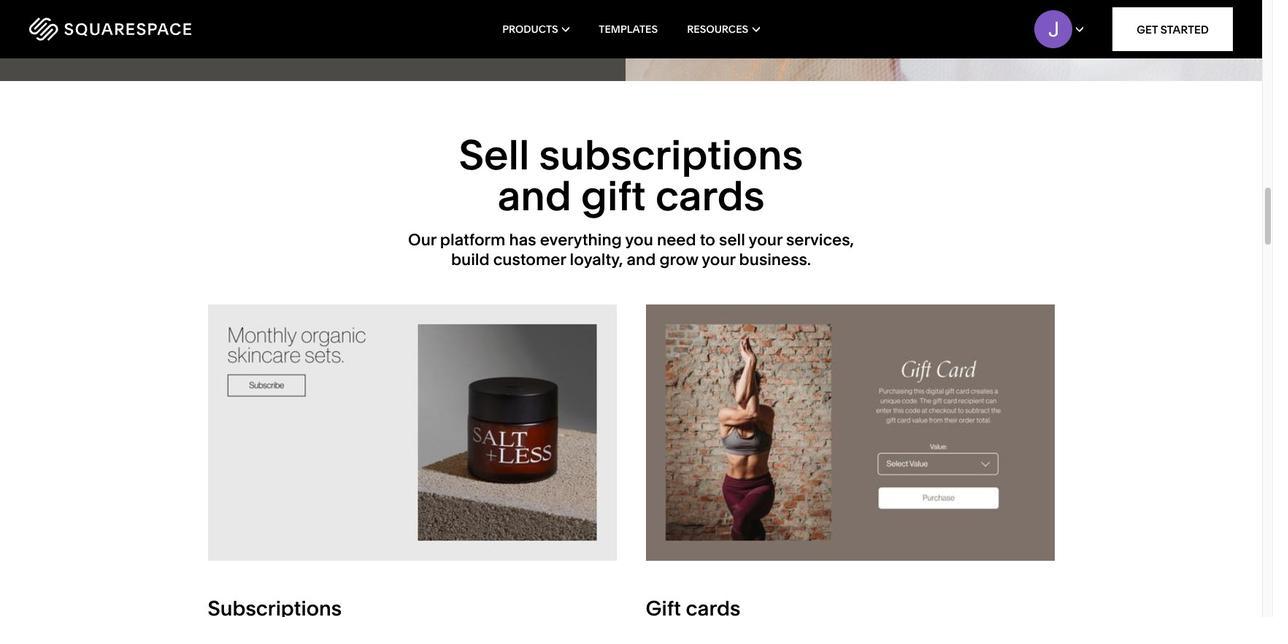 Task type: vqa. For each thing, say whether or not it's contained in the screenshot.
Products
yes



Task type: describe. For each thing, give the bounding box(es) containing it.
services,
[[787, 230, 854, 250]]

06. off-board projects
[[29, 36, 169, 52]]

cards
[[656, 171, 765, 221]]

get started
[[1137, 22, 1209, 36]]

subscriptions
[[539, 130, 804, 180]]

sell
[[459, 130, 530, 180]]

squarespace logo image
[[29, 18, 191, 41]]

has
[[509, 230, 536, 250]]

build
[[451, 250, 490, 269]]

products
[[503, 23, 558, 36]]

and inside the sell subscriptions and gift cards
[[498, 171, 572, 221]]

06.
[[29, 36, 48, 52]]

platform
[[440, 230, 506, 250]]

05.
[[29, 4, 48, 21]]

need
[[657, 230, 696, 250]]

our platform has everything you need to sell your services, build customer loyalty, and grow your business.
[[408, 230, 854, 269]]

everything
[[540, 230, 622, 250]]

grow
[[660, 250, 699, 269]]

get
[[1137, 22, 1158, 36]]

subscription ui image
[[208, 305, 617, 561]]

board
[[77, 36, 114, 52]]

get started link
[[1113, 7, 1233, 51]]

off-
[[53, 36, 77, 52]]

gift card design image
[[646, 305, 1055, 561]]



Task type: locate. For each thing, give the bounding box(es) containing it.
you
[[625, 230, 653, 250]]

0 horizontal spatial your
[[702, 250, 736, 269]]

business.
[[739, 250, 811, 269]]

05. professionally accept payments
[[29, 4, 251, 21]]

products button
[[503, 0, 570, 58]]

loyalty,
[[570, 250, 623, 269]]

sell subscriptions and gift cards
[[459, 130, 804, 221]]

and left the 'grow'
[[627, 250, 656, 269]]

gift
[[581, 171, 646, 221]]

squarespace logo link
[[29, 18, 270, 41]]

0 vertical spatial and
[[498, 171, 572, 221]]

templates
[[599, 23, 658, 36]]

to
[[700, 230, 716, 250]]

customer
[[493, 250, 566, 269]]

and inside our platform has everything you need to sell your services, build customer loyalty, and grow your business.
[[627, 250, 656, 269]]

1 horizontal spatial and
[[627, 250, 656, 269]]

your right the 'grow'
[[702, 250, 736, 269]]

started
[[1161, 22, 1209, 36]]

accept
[[143, 4, 186, 21]]

resources button
[[687, 0, 760, 58]]

templates link
[[599, 0, 658, 58]]

1 horizontal spatial your
[[749, 230, 783, 250]]

and up has
[[498, 171, 572, 221]]

your
[[749, 230, 783, 250], [702, 250, 736, 269]]

and
[[498, 171, 572, 221], [627, 250, 656, 269]]

1 vertical spatial and
[[627, 250, 656, 269]]

0 horizontal spatial and
[[498, 171, 572, 221]]

sell
[[719, 230, 746, 250]]

your right sell
[[749, 230, 783, 250]]

our
[[408, 230, 437, 250]]

projects
[[117, 36, 169, 52]]

resources
[[687, 23, 749, 36]]

professionally
[[52, 4, 140, 21]]

payments
[[189, 4, 251, 21]]



